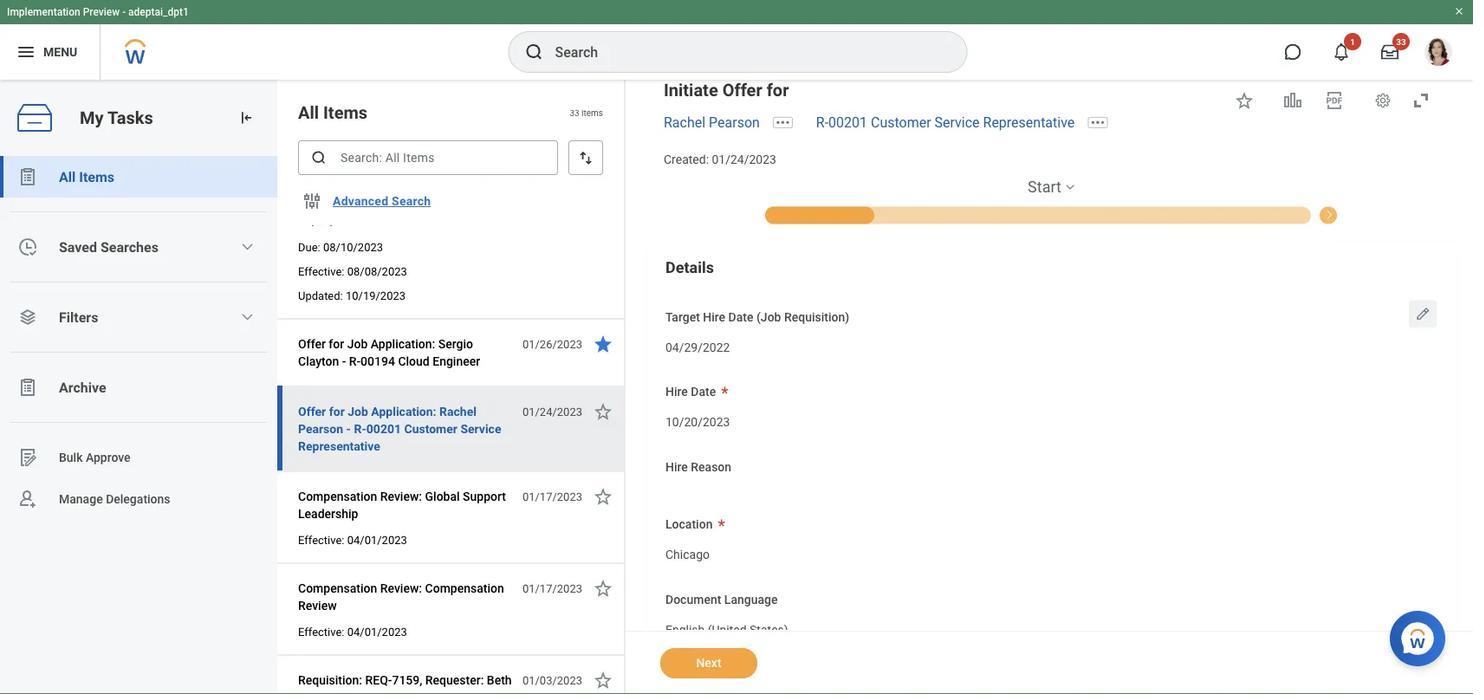 Task type: describe. For each thing, give the bounding box(es) containing it.
archive
[[59, 379, 106, 396]]

search
[[392, 194, 431, 208]]

rachel pearson
[[664, 114, 760, 131]]

saved searches
[[59, 239, 158, 255]]

english (united states)
[[665, 622, 788, 637]]

33 items
[[570, 107, 603, 118]]

0 vertical spatial rachel
[[664, 114, 705, 131]]

compensation button
[[1319, 205, 1396, 224]]

chicago
[[665, 548, 710, 562]]

04/01/2023 for compensation
[[347, 625, 407, 638]]

hire for hire reason
[[665, 460, 688, 474]]

offer for offer for job application: rachel pearson ‎- r-00201 customer service representative
[[298, 404, 326, 419]]

document
[[665, 592, 721, 607]]

menu
[[43, 45, 77, 59]]

next button
[[660, 648, 757, 678]]

cloud
[[398, 354, 430, 368]]

33 for 33
[[1396, 36, 1406, 47]]

bulk approve
[[59, 450, 131, 465]]

user plus image
[[17, 489, 38, 509]]

application: for cloud
[[371, 337, 435, 351]]

bulk approve link
[[0, 437, 277, 478]]

chevron right image
[[1319, 205, 1340, 221]]

clayton
[[298, 354, 339, 368]]

justify image
[[16, 42, 36, 62]]

created:
[[664, 152, 709, 167]]

all items inside button
[[59, 169, 114, 185]]

view related information image
[[1282, 90, 1303, 111]]

10/19/2023
[[346, 289, 406, 302]]

view printable version (pdf) image
[[1324, 90, 1345, 111]]

leadership
[[298, 506, 358, 521]]

0 vertical spatial for
[[767, 80, 789, 100]]

states)
[[750, 622, 788, 637]]

compensation review: global support leadership button
[[298, 486, 513, 524]]

effective: for compensation review: compensation review
[[298, 625, 344, 638]]

created: 01/24/2023
[[664, 152, 776, 167]]

hire reason
[[665, 460, 731, 474]]

0 horizontal spatial date
[[691, 385, 716, 399]]

offer for job application: sergio clayton ‎- r-00194 cloud engineer button
[[298, 334, 513, 372]]

00194
[[361, 354, 395, 368]]

support
[[463, 489, 506, 503]]

initiate
[[664, 80, 718, 100]]

date:
[[320, 690, 348, 694]]

updated: 10/19/2023
[[298, 289, 406, 302]]

offer for job application: rachel pearson ‎- r-00201 customer service representative
[[298, 404, 501, 453]]

English (United States) text field
[[665, 612, 788, 642]]

perspective image
[[17, 307, 38, 328]]

review employee contracts: lena jung - apprentice office management on 08/08/2023 button
[[298, 176, 513, 231]]

0 vertical spatial 00201
[[828, 114, 867, 131]]

target hire date (job requisition) element
[[665, 329, 730, 360]]

1 effective: from the top
[[298, 265, 344, 278]]

start button
[[1028, 176, 1061, 197]]

target
[[665, 310, 700, 324]]

01/17/2023 for compensation review: compensation review
[[522, 582, 582, 595]]

advanced search button
[[326, 184, 438, 218]]

filters
[[59, 309, 98, 325]]

01/03/2023,
[[351, 690, 419, 694]]

menu banner
[[0, 0, 1473, 80]]

1 button
[[1322, 33, 1361, 71]]

r- for offer for job application: sergio clayton ‎- r-00194 cloud engineer
[[349, 354, 361, 368]]

management
[[403, 196, 474, 211]]

on
[[477, 196, 491, 211]]

star image
[[593, 334, 613, 354]]

location
[[665, 517, 713, 532]]

0 vertical spatial hire
[[703, 310, 725, 324]]

sergio
[[438, 337, 473, 351]]

gear image
[[1374, 92, 1392, 109]]

apprentice
[[305, 196, 364, 211]]

preview
[[83, 6, 120, 18]]

target hire date (job requisition)
[[665, 310, 849, 324]]

‎- for pearson
[[346, 422, 351, 436]]

item list element
[[277, 80, 626, 694]]

saved
[[59, 239, 97, 255]]

job for 00201
[[348, 404, 368, 419]]

compensation for compensation
[[1328, 209, 1396, 221]]

items inside item list element
[[323, 102, 367, 123]]

0 vertical spatial representative
[[983, 114, 1075, 131]]

requester:
[[425, 673, 484, 687]]

reason
[[691, 460, 731, 474]]

my tasks element
[[0, 80, 277, 694]]

- inside review employee contracts: lena jung - apprentice office management on 08/08/2023
[[298, 196, 302, 211]]

(job
[[756, 310, 781, 324]]

approve
[[86, 450, 131, 465]]

fullscreen image
[[1411, 90, 1431, 111]]

tasks
[[107, 108, 153, 128]]

00201 inside offer for job application: rachel pearson ‎- r-00201 customer service representative
[[366, 422, 401, 436]]

01/03/2023
[[522, 674, 582, 687]]

requisition:
[[298, 673, 362, 687]]

engineer
[[433, 354, 480, 368]]

due:
[[298, 240, 320, 253]]

manage delegations link
[[0, 478, 277, 520]]

start
[[1028, 178, 1061, 196]]

pearson inside offer for job application: rachel pearson ‎- r-00201 customer service representative
[[298, 422, 343, 436]]

start navigation
[[646, 176, 1456, 224]]

manage delegations
[[59, 492, 170, 506]]

requisition)
[[784, 310, 849, 324]]

r-00201 customer service representative link
[[816, 114, 1075, 131]]

configure image
[[302, 191, 322, 211]]

compensation review: global support leadership
[[298, 489, 506, 521]]

rachel pearson link
[[664, 114, 760, 131]]

0 vertical spatial customer
[[871, 114, 931, 131]]

01/17/2023 for compensation review: global support leadership
[[522, 490, 582, 503]]

04/01/2023 for global
[[347, 533, 407, 546]]

compensation for compensation review: compensation review
[[298, 581, 377, 595]]

offer for job application: sergio clayton ‎- r-00194 cloud engineer
[[298, 337, 480, 368]]

my tasks
[[80, 108, 153, 128]]

archive button
[[0, 367, 277, 408]]

10/20/2023
[[665, 415, 730, 429]]

rachel inside offer for job application: rachel pearson ‎- r-00201 customer service representative
[[439, 404, 476, 419]]

details
[[665, 258, 714, 276]]

liu,
[[298, 690, 317, 694]]

service inside offer for job application: rachel pearson ‎- r-00201 customer service representative
[[460, 422, 501, 436]]

04/29/2022
[[665, 340, 730, 354]]

contracts:
[[396, 179, 452, 193]]

Search Workday  search field
[[555, 33, 931, 71]]

1 vertical spatial 08/08/2023
[[347, 265, 407, 278]]

employee
[[340, 179, 393, 193]]



Task type: vqa. For each thing, say whether or not it's contained in the screenshot.
with
no



Task type: locate. For each thing, give the bounding box(es) containing it.
search image
[[524, 42, 545, 62]]

33 inside item list element
[[570, 107, 579, 118]]

0 vertical spatial 01/24/2023
[[712, 152, 776, 167]]

review up requisition:
[[298, 598, 337, 613]]

0 vertical spatial effective: 04/01/2023
[[298, 533, 407, 546]]

all up search icon at the left of the page
[[298, 102, 319, 123]]

Search: All Items text field
[[298, 140, 558, 175]]

-
[[122, 6, 126, 18], [298, 196, 302, 211]]

job for 00194
[[347, 337, 368, 351]]

hire date
[[665, 385, 716, 399]]

compensation review: compensation review
[[298, 581, 504, 613]]

‎- down offer for job application: sergio clayton ‎- r-00194 cloud engineer
[[346, 422, 351, 436]]

representative inside offer for job application: rachel pearson ‎- r-00201 customer service representative
[[298, 439, 380, 453]]

rachel down "initiate"
[[664, 114, 705, 131]]

compensation
[[1328, 209, 1396, 221], [298, 489, 377, 503], [298, 581, 377, 595], [425, 581, 504, 595]]

offer inside offer for job application: sergio clayton ‎- r-00194 cloud engineer
[[298, 337, 326, 351]]

offer down clayton
[[298, 404, 326, 419]]

pearson down clayton
[[298, 422, 343, 436]]

rename image
[[17, 447, 38, 468]]

2 04/01/2023 from the top
[[347, 625, 407, 638]]

- right "preview"
[[122, 6, 126, 18]]

- left apprentice
[[298, 196, 302, 211]]

filters button
[[0, 296, 277, 338]]

‎-
[[342, 354, 346, 368], [346, 422, 351, 436]]

advanced search
[[333, 194, 431, 208]]

items down my
[[79, 169, 114, 185]]

jung
[[484, 179, 511, 193]]

1 effective: 04/01/2023 from the top
[[298, 533, 407, 546]]

items inside button
[[79, 169, 114, 185]]

bulk
[[59, 450, 83, 465]]

offer for offer for job application: sergio clayton ‎- r-00194 cloud engineer
[[298, 337, 326, 351]]

0 vertical spatial pearson
[[709, 114, 760, 131]]

all
[[298, 102, 319, 123], [59, 169, 76, 185]]

(united
[[708, 622, 747, 637]]

language
[[724, 592, 778, 607]]

1 vertical spatial all
[[59, 169, 76, 185]]

compensation inside start navigation
[[1328, 209, 1396, 221]]

0 vertical spatial 33
[[1396, 36, 1406, 47]]

33
[[1396, 36, 1406, 47], [570, 107, 579, 118]]

1 04/01/2023 from the top
[[347, 533, 407, 546]]

effective: 04/01/2023 for compensation review: compensation review
[[298, 625, 407, 638]]

1 vertical spatial customer
[[404, 422, 457, 436]]

33 left items
[[570, 107, 579, 118]]

‎- right clayton
[[342, 354, 346, 368]]

0 horizontal spatial items
[[79, 169, 114, 185]]

compensation inside compensation review: global support leadership
[[298, 489, 377, 503]]

initiate offer for
[[664, 80, 789, 100]]

manage
[[59, 492, 103, 506]]

0 vertical spatial -
[[122, 6, 126, 18]]

for up clayton
[[329, 337, 344, 351]]

date
[[728, 310, 753, 324], [691, 385, 716, 399]]

2 vertical spatial effective:
[[298, 625, 344, 638]]

33 inside button
[[1396, 36, 1406, 47]]

clipboard image
[[17, 377, 38, 398]]

for inside offer for job application: rachel pearson ‎- r-00201 customer service representative
[[329, 404, 345, 419]]

0 horizontal spatial 00201
[[366, 422, 401, 436]]

clock check image
[[17, 237, 38, 257]]

0 horizontal spatial all items
[[59, 169, 114, 185]]

2 01/17/2023 from the top
[[522, 582, 582, 595]]

1 vertical spatial 33
[[570, 107, 579, 118]]

all inside button
[[59, 169, 76, 185]]

0 vertical spatial service
[[935, 114, 980, 131]]

2 effective: from the top
[[298, 533, 344, 546]]

1 vertical spatial service
[[460, 422, 501, 436]]

0 vertical spatial review:
[[380, 489, 422, 503]]

representative up leadership
[[298, 439, 380, 453]]

global
[[425, 489, 460, 503]]

04/01/2023
[[347, 533, 407, 546], [347, 625, 407, 638]]

offer down search workday search field at the top
[[722, 80, 762, 100]]

0 vertical spatial all
[[298, 102, 319, 123]]

document language element
[[665, 611, 788, 643]]

0 horizontal spatial customer
[[404, 422, 457, 436]]

hire right "target"
[[703, 310, 725, 324]]

0 horizontal spatial representative
[[298, 439, 380, 453]]

job inside offer for job application: rachel pearson ‎- r-00201 customer service representative
[[348, 404, 368, 419]]

0 horizontal spatial rachel
[[439, 404, 476, 419]]

1 vertical spatial job
[[348, 404, 368, 419]]

1 vertical spatial 01/24/2023
[[522, 405, 582, 418]]

1 vertical spatial effective: 04/01/2023
[[298, 625, 407, 638]]

pearson
[[709, 114, 760, 131], [298, 422, 343, 436]]

1 vertical spatial offer
[[298, 337, 326, 351]]

application: down cloud at the bottom
[[371, 404, 436, 419]]

01/17/2023
[[522, 490, 582, 503], [522, 582, 582, 595]]

33 button
[[1371, 33, 1410, 71]]

1 01/17/2023 from the top
[[522, 490, 582, 503]]

0 vertical spatial date
[[728, 310, 753, 324]]

1 horizontal spatial service
[[935, 114, 980, 131]]

hire date element
[[665, 404, 730, 435]]

application: up cloud at the bottom
[[371, 337, 435, 351]]

1 vertical spatial -
[[298, 196, 302, 211]]

1 vertical spatial effective:
[[298, 533, 344, 546]]

00201
[[828, 114, 867, 131], [366, 422, 401, 436]]

1 vertical spatial hire
[[665, 385, 688, 399]]

r-00201 customer service representative
[[816, 114, 1075, 131]]

list
[[0, 156, 277, 520]]

effective:
[[298, 265, 344, 278], [298, 533, 344, 546], [298, 625, 344, 638]]

effective: up updated:
[[298, 265, 344, 278]]

1 horizontal spatial pearson
[[709, 114, 760, 131]]

2 review from the top
[[298, 598, 337, 613]]

for for offer for job application: rachel pearson ‎- r-00201 customer service representative
[[329, 404, 345, 419]]

effective: for compensation review: global support leadership
[[298, 533, 344, 546]]

job down 00194
[[348, 404, 368, 419]]

adeptai_dpt1
[[128, 6, 189, 18]]

all inside item list element
[[298, 102, 319, 123]]

implementation preview -   adeptai_dpt1
[[7, 6, 189, 18]]

chevron down image
[[240, 240, 254, 254]]

0 vertical spatial ‎-
[[342, 354, 346, 368]]

0 vertical spatial all items
[[298, 102, 367, 123]]

0 vertical spatial review
[[298, 179, 337, 193]]

‎- inside offer for job application: rachel pearson ‎- r-00201 customer service representative
[[346, 422, 351, 436]]

beth
[[487, 673, 512, 687]]

implementation
[[7, 6, 80, 18]]

customer inside offer for job application: rachel pearson ‎- r-00201 customer service representative
[[404, 422, 457, 436]]

details element
[[646, 242, 1456, 655]]

2 vertical spatial hire
[[665, 460, 688, 474]]

all items right clipboard icon
[[59, 169, 114, 185]]

1 horizontal spatial all items
[[298, 102, 367, 123]]

0 horizontal spatial 01/24/2023
[[522, 405, 582, 418]]

review:
[[380, 489, 422, 503], [380, 581, 422, 595]]

1 vertical spatial r-
[[349, 354, 361, 368]]

04/01/2023 down compensation review: global support leadership
[[347, 533, 407, 546]]

01/26/2023
[[522, 337, 582, 350]]

notifications large image
[[1333, 43, 1350, 61]]

2 effective: 04/01/2023 from the top
[[298, 625, 407, 638]]

date left (job
[[728, 310, 753, 324]]

2 vertical spatial r-
[[354, 422, 366, 436]]

date up 10/20/2023 text box
[[691, 385, 716, 399]]

1
[[1350, 36, 1355, 47]]

1 vertical spatial all items
[[59, 169, 114, 185]]

for for offer for job application: sergio clayton ‎- r-00194 cloud engineer
[[329, 337, 344, 351]]

0 vertical spatial job
[[347, 337, 368, 351]]

1 horizontal spatial all
[[298, 102, 319, 123]]

effective: up requisition:
[[298, 625, 344, 638]]

sort image
[[577, 149, 594, 166]]

1 horizontal spatial -
[[298, 196, 302, 211]]

1 vertical spatial date
[[691, 385, 716, 399]]

location element
[[665, 536, 710, 568]]

7159,
[[392, 673, 422, 687]]

‎- for clayton
[[342, 354, 346, 368]]

1 horizontal spatial 33
[[1396, 36, 1406, 47]]

0 vertical spatial application:
[[371, 337, 435, 351]]

0 horizontal spatial -
[[122, 6, 126, 18]]

08/08/2023 inside review employee contracts: lena jung - apprentice office management on 08/08/2023
[[298, 214, 363, 228]]

1 vertical spatial review:
[[380, 581, 422, 595]]

0 vertical spatial 01/17/2023
[[522, 490, 582, 503]]

customer
[[871, 114, 931, 131], [404, 422, 457, 436]]

0 vertical spatial 04/01/2023
[[347, 533, 407, 546]]

due: 08/10/2023
[[298, 240, 383, 253]]

items up search icon at the left of the page
[[323, 102, 367, 123]]

items
[[323, 102, 367, 123], [79, 169, 114, 185]]

inbox large image
[[1381, 43, 1399, 61]]

1 horizontal spatial 01/24/2023
[[712, 152, 776, 167]]

1 vertical spatial representative
[[298, 439, 380, 453]]

compensation for compensation review: global support leadership
[[298, 489, 377, 503]]

for inside offer for job application: sergio clayton ‎- r-00194 cloud engineer
[[329, 337, 344, 351]]

my
[[80, 108, 104, 128]]

lena
[[455, 179, 481, 193]]

1 horizontal spatial customer
[[871, 114, 931, 131]]

0 vertical spatial items
[[323, 102, 367, 123]]

- inside the menu "banner"
[[122, 6, 126, 18]]

for down search workday search field at the top
[[767, 80, 789, 100]]

review: for compensation
[[380, 581, 422, 595]]

1 vertical spatial rachel
[[439, 404, 476, 419]]

offer inside offer for job application: rachel pearson ‎- r-00201 customer service representative
[[298, 404, 326, 419]]

effective: 04/01/2023
[[298, 533, 407, 546], [298, 625, 407, 638]]

menu button
[[0, 24, 100, 80]]

close environment banner image
[[1454, 6, 1464, 16]]

2 vertical spatial offer
[[298, 404, 326, 419]]

1 horizontal spatial representative
[[983, 114, 1075, 131]]

job up 00194
[[347, 337, 368, 351]]

application:
[[371, 337, 435, 351], [371, 404, 436, 419]]

0 horizontal spatial 33
[[570, 107, 579, 118]]

‎- inside offer for job application: sergio clayton ‎- r-00194 cloud engineer
[[342, 354, 346, 368]]

1 horizontal spatial 00201
[[828, 114, 867, 131]]

search image
[[310, 149, 328, 166]]

application: inside offer for job application: rachel pearson ‎- r-00201 customer service representative
[[371, 404, 436, 419]]

Chicago text field
[[665, 537, 710, 567]]

1 vertical spatial 04/01/2023
[[347, 625, 407, 638]]

2 review: from the top
[[380, 581, 422, 595]]

effective: down leadership
[[298, 533, 344, 546]]

offer up clayton
[[298, 337, 326, 351]]

saved searches button
[[0, 226, 277, 268]]

10/20/2023 text field
[[665, 404, 730, 435]]

for down clayton
[[329, 404, 345, 419]]

all right clipboard icon
[[59, 169, 76, 185]]

1 vertical spatial 00201
[[366, 422, 401, 436]]

review: for global
[[380, 489, 422, 503]]

document language
[[665, 592, 778, 607]]

1 vertical spatial for
[[329, 337, 344, 351]]

1 vertical spatial pearson
[[298, 422, 343, 436]]

application: for customer
[[371, 404, 436, 419]]

3 effective: from the top
[[298, 625, 344, 638]]

all items up search icon at the left of the page
[[298, 102, 367, 123]]

hire left reason at the left of page
[[665, 460, 688, 474]]

all items button
[[0, 156, 277, 198]]

04/29/2022 text field
[[665, 330, 730, 360]]

items
[[581, 107, 603, 118]]

requisition: req-7159, requester: beth liu, date: 01/03/2023, amount button
[[298, 670, 513, 694]]

33 left profile logan mcneil image
[[1396, 36, 1406, 47]]

r- inside offer for job application: rachel pearson ‎- r-00201 customer service representative
[[354, 422, 366, 436]]

01/24/2023 down rachel pearson
[[712, 152, 776, 167]]

chevron down image
[[240, 310, 254, 324]]

profile logan mcneil image
[[1424, 38, 1452, 69]]

rachel
[[664, 114, 705, 131], [439, 404, 476, 419]]

offer for job application: rachel pearson ‎- r-00201 customer service representative button
[[298, 401, 513, 457]]

1 horizontal spatial items
[[323, 102, 367, 123]]

01/24/2023 inside item list element
[[522, 405, 582, 418]]

review inside review employee contracts: lena jung - apprentice office management on 08/08/2023
[[298, 179, 337, 193]]

0 horizontal spatial service
[[460, 422, 501, 436]]

08/08/2023 down apprentice
[[298, 214, 363, 228]]

review: left global
[[380, 489, 422, 503]]

0 horizontal spatial all
[[59, 169, 76, 185]]

updated:
[[298, 289, 343, 302]]

1 vertical spatial application:
[[371, 404, 436, 419]]

pearson down 'initiate offer for'
[[709, 114, 760, 131]]

1 review: from the top
[[380, 489, 422, 503]]

for
[[767, 80, 789, 100], [329, 337, 344, 351], [329, 404, 345, 419]]

searches
[[100, 239, 158, 255]]

0 horizontal spatial pearson
[[298, 422, 343, 436]]

application: inside offer for job application: sergio clayton ‎- r-00194 cloud engineer
[[371, 337, 435, 351]]

advanced
[[333, 194, 388, 208]]

effective: 08/08/2023
[[298, 265, 407, 278]]

1 horizontal spatial rachel
[[664, 114, 705, 131]]

effective: 04/01/2023 down leadership
[[298, 533, 407, 546]]

delegations
[[106, 492, 170, 506]]

r-
[[816, 114, 828, 131], [349, 354, 361, 368], [354, 422, 366, 436]]

04/01/2023 down compensation review: compensation review
[[347, 625, 407, 638]]

review: inside compensation review: compensation review
[[380, 581, 422, 595]]

1 vertical spatial 01/17/2023
[[522, 582, 582, 595]]

2 vertical spatial for
[[329, 404, 345, 419]]

job inside offer for job application: sergio clayton ‎- r-00194 cloud engineer
[[347, 337, 368, 351]]

r- for offer for job application: rachel pearson ‎- r-00201 customer service representative
[[354, 422, 366, 436]]

all items inside item list element
[[298, 102, 367, 123]]

english
[[665, 622, 705, 637]]

hire for hire date
[[665, 385, 688, 399]]

0 vertical spatial r-
[[816, 114, 828, 131]]

1 horizontal spatial date
[[728, 310, 753, 324]]

representative up start
[[983, 114, 1075, 131]]

r- inside offer for job application: sergio clayton ‎- r-00194 cloud engineer
[[349, 354, 361, 368]]

1 vertical spatial items
[[79, 169, 114, 185]]

list containing all items
[[0, 156, 277, 520]]

01/24/2023 down 01/26/2023
[[522, 405, 582, 418]]

review up apprentice
[[298, 179, 337, 193]]

review: inside compensation review: global support leadership
[[380, 489, 422, 503]]

star image
[[1234, 90, 1255, 111], [593, 401, 613, 422], [593, 486, 613, 507], [593, 578, 613, 599], [593, 670, 613, 691]]

1 vertical spatial review
[[298, 598, 337, 613]]

review: down compensation review: global support leadership button
[[380, 581, 422, 595]]

01/24/2023
[[712, 152, 776, 167], [522, 405, 582, 418]]

compensation review: compensation review button
[[298, 578, 513, 616]]

representative
[[983, 114, 1075, 131], [298, 439, 380, 453]]

office
[[367, 196, 400, 211]]

0 vertical spatial offer
[[722, 80, 762, 100]]

08/08/2023 up 10/19/2023
[[347, 265, 407, 278]]

service
[[935, 114, 980, 131], [460, 422, 501, 436]]

08/10/2023
[[323, 240, 383, 253]]

0 vertical spatial effective:
[[298, 265, 344, 278]]

33 for 33 items
[[570, 107, 579, 118]]

req-
[[365, 673, 392, 687]]

effective: 04/01/2023 for compensation review: global support leadership
[[298, 533, 407, 546]]

hire up 10/20/2023 text box
[[665, 385, 688, 399]]

edit image
[[1414, 305, 1431, 323]]

1 vertical spatial ‎-
[[346, 422, 351, 436]]

clipboard image
[[17, 166, 38, 187]]

rachel down engineer
[[439, 404, 476, 419]]

1 review from the top
[[298, 179, 337, 193]]

review inside compensation review: compensation review
[[298, 598, 337, 613]]

0 vertical spatial 08/08/2023
[[298, 214, 363, 228]]

transformation import image
[[237, 109, 255, 127]]

effective: 04/01/2023 up requisition:
[[298, 625, 407, 638]]

next
[[696, 656, 721, 670]]



